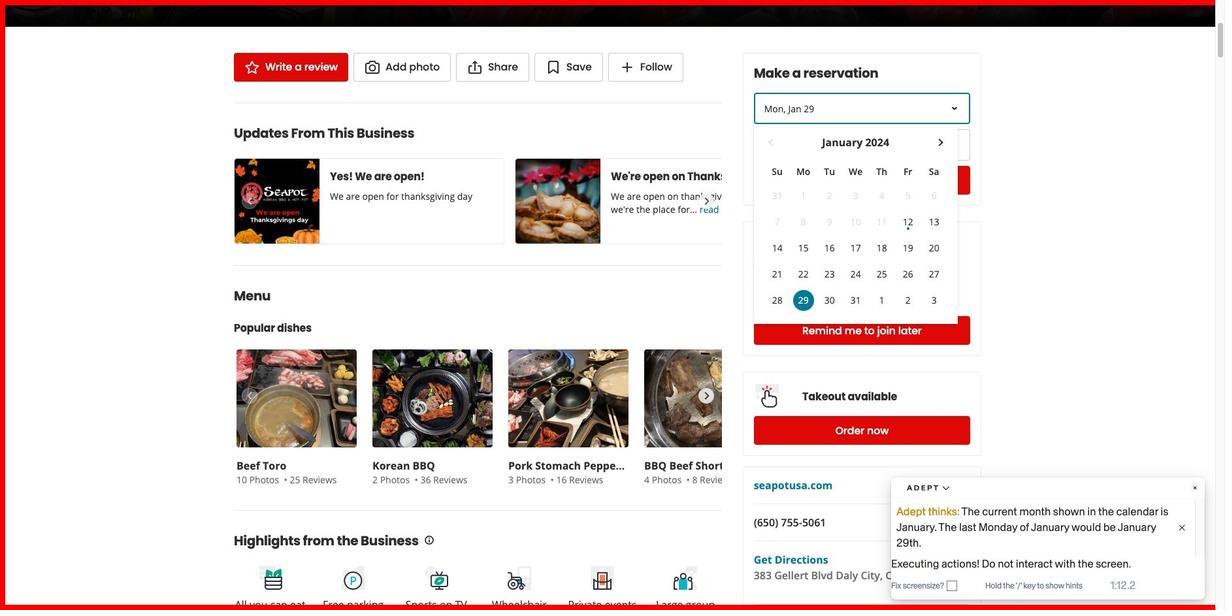 Task type: vqa. For each thing, say whether or not it's contained in the screenshot.
Previous image
yes



Task type: describe. For each thing, give the bounding box(es) containing it.
3 photo of seapot hot pot & kbbq - daly city, ca, us. image from the left
[[395, 0, 662, 27]]

4 row from the top
[[764, 235, 947, 261]]

wed jan 10, 2024 cell
[[845, 212, 866, 233]]

24 camera v2 image
[[365, 59, 380, 75]]

6 row from the top
[[764, 288, 947, 314]]

mon jan 1, 2024 cell
[[793, 186, 814, 207]]

tue jan 2, 2024 cell
[[819, 186, 840, 207]]

2 row from the top
[[764, 183, 947, 209]]

previous image for next image
[[242, 388, 256, 404]]

mon jan 8, 2024 cell
[[793, 212, 814, 233]]

pork stomach pepper soup image
[[508, 350, 629, 448]]

24 add v2 image
[[619, 59, 635, 75]]

thu feb 1, 2024 cell
[[872, 290, 892, 311]]

next image
[[699, 193, 713, 209]]

wheelchair_accessible image
[[506, 565, 533, 591]]

24 save outline v2 image
[[546, 59, 561, 75]]

fri jan 5, 2024 cell
[[898, 186, 919, 207]]

all_you_can_eat image
[[257, 565, 283, 591]]

yes! we are open! image
[[235, 159, 320, 244]]

sat jan 6, 2024 cell
[[924, 186, 945, 207]]



Task type: locate. For each thing, give the bounding box(es) containing it.
24 phone v2 image
[[955, 515, 970, 531]]

5 row from the top
[[764, 261, 947, 288]]

24 share v2 image
[[467, 59, 483, 75]]

mon jan 29, 2024 cell
[[790, 288, 817, 314]]

grid
[[764, 135, 947, 314]]

3 row from the top
[[764, 209, 947, 235]]

sun jan 7, 2024 cell
[[767, 212, 788, 233]]

Select a date text field
[[754, 93, 970, 124]]

info icon image
[[424, 535, 434, 546], [424, 535, 434, 546]]

tue jan 9, 2024 cell
[[819, 212, 840, 233]]

1 previous image from the top
[[242, 193, 256, 209]]

24 star v2 image
[[244, 59, 260, 75]]

updates from this business element
[[213, 103, 785, 244]]

korean bbq image
[[372, 350, 493, 448]]

1 photo of seapot hot pot & kbbq - daly city, ca, us. image from the left
[[0, 0, 136, 27]]

row group
[[764, 183, 947, 314]]

row
[[764, 161, 947, 183], [764, 183, 947, 209], [764, 209, 947, 235], [764, 235, 947, 261], [764, 261, 947, 288], [764, 288, 947, 314]]

wed jan 3, 2024 cell
[[845, 186, 866, 207]]

we're open on thanksgiving! image
[[516, 159, 601, 244]]

0 vertical spatial previous image
[[242, 193, 256, 209]]

4 photo of seapot hot pot & kbbq - daly city, ca, us. image from the left
[[662, 0, 979, 27]]

2 previous image from the top
[[242, 388, 256, 404]]

sat feb 3, 2024 cell
[[924, 290, 945, 311]]

sports_on_tv image
[[423, 565, 449, 591]]

24 external link v2 image
[[955, 478, 970, 493]]

large_group_friendly image
[[672, 565, 699, 591]]

next image
[[699, 388, 713, 404]]

thu jan 11, 2024 cell
[[872, 212, 892, 233]]

2 photo of seapot hot pot & kbbq - daly city, ca, us. image from the left
[[136, 0, 395, 27]]

previous image
[[242, 193, 256, 209], [242, 388, 256, 404]]

1 vertical spatial previous image
[[242, 388, 256, 404]]

1 row from the top
[[764, 161, 947, 183]]

bbq beef short ribs image
[[644, 350, 765, 448]]

free_parking image
[[340, 565, 366, 591]]

sun dec 31, 2023 cell
[[767, 186, 788, 207]]

private_events image
[[589, 565, 616, 591]]

previous image for next icon on the top right of the page
[[242, 193, 256, 209]]

24 directions v2 image
[[955, 560, 970, 576]]

5 photo of seapot hot pot & kbbq - daly city, ca, us. image from the left
[[979, 0, 1215, 27]]

menu element
[[213, 265, 767, 489]]

thu jan 4, 2024 cell
[[872, 186, 892, 207]]

beef toro image
[[237, 350, 357, 448]]

photo of seapot hot pot & kbbq - daly city, ca, us. image
[[0, 0, 136, 27], [136, 0, 395, 27], [395, 0, 662, 27], [662, 0, 979, 27], [979, 0, 1215, 27]]

fri feb 2, 2024 cell
[[898, 290, 919, 311]]

None field
[[755, 131, 858, 159]]



